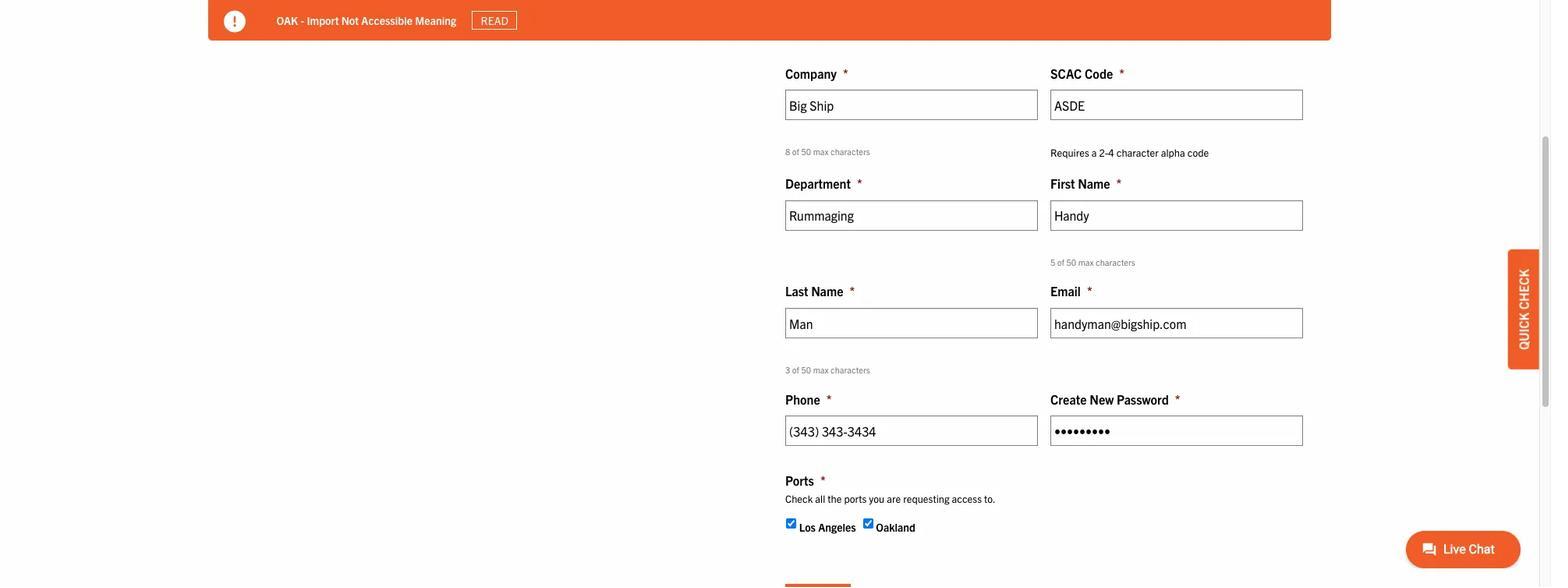 Task type: describe. For each thing, give the bounding box(es) containing it.
phone
[[785, 391, 820, 407]]

characters for first name *
[[1096, 256, 1135, 267]]

los angeles
[[799, 520, 856, 534]]

* right department
[[857, 176, 862, 191]]

ports
[[844, 492, 867, 505]]

oak - import not accessible meaning
[[277, 13, 457, 27]]

department *
[[785, 176, 862, 191]]

8
[[785, 146, 790, 157]]

all
[[815, 492, 825, 505]]

check inside ports * check all the ports you are requesting access to.
[[785, 492, 813, 505]]

company
[[785, 65, 837, 81]]

Oakland checkbox
[[863, 518, 873, 528]]

* right company
[[843, 65, 848, 81]]

first name *
[[1050, 176, 1122, 191]]

not
[[342, 13, 359, 27]]

quick check link
[[1508, 249, 1539, 369]]

3
[[785, 364, 790, 375]]

a
[[1092, 146, 1097, 159]]

access
[[952, 492, 982, 505]]

last
[[785, 283, 808, 299]]

create
[[1050, 391, 1087, 407]]

max for first
[[1078, 256, 1094, 267]]

oakland
[[876, 520, 916, 534]]

to.
[[984, 492, 996, 505]]

requires a 2-4 character alpha code
[[1050, 146, 1209, 159]]

alpha
[[1161, 146, 1185, 159]]

1 horizontal spatial check
[[1516, 269, 1532, 309]]

meaning
[[415, 13, 457, 27]]

new
[[1090, 391, 1114, 407]]

solid image
[[224, 11, 246, 33]]

email *
[[1050, 283, 1092, 299]]

requesting
[[903, 492, 949, 505]]

oak
[[277, 13, 298, 27]]

quick
[[1516, 312, 1532, 350]]

50 for last
[[801, 364, 811, 375]]

* right code
[[1119, 65, 1125, 81]]

are
[[887, 492, 901, 505]]

-
[[301, 13, 305, 27]]

3 of 50 max characters
[[785, 364, 870, 375]]

4
[[1108, 146, 1114, 159]]

* right last
[[850, 283, 855, 299]]

50 for company
[[801, 146, 811, 157]]

email
[[1050, 283, 1081, 299]]

Los Angeles checkbox
[[786, 518, 796, 528]]

name for last name
[[811, 283, 843, 299]]

angeles
[[818, 520, 856, 534]]



Task type: vqa. For each thing, say whether or not it's contained in the screenshot.
Shipping
no



Task type: locate. For each thing, give the bounding box(es) containing it.
department
[[785, 176, 851, 191]]

*
[[843, 65, 848, 81], [1119, 65, 1125, 81], [857, 176, 862, 191], [1116, 176, 1122, 191], [850, 283, 855, 299], [1087, 283, 1092, 299], [826, 391, 832, 407], [1175, 391, 1180, 407], [820, 473, 826, 488]]

of for first name
[[1057, 256, 1064, 267]]

5
[[1050, 256, 1055, 267]]

read link
[[472, 11, 518, 30]]

characters for company *
[[831, 146, 870, 157]]

* right phone on the bottom right of the page
[[826, 391, 832, 407]]

0 vertical spatial 50
[[801, 146, 811, 157]]

5 of 50 max characters
[[1050, 256, 1135, 267]]

max
[[813, 146, 829, 157], [1078, 256, 1094, 267], [813, 364, 829, 375]]

of for last name
[[792, 364, 799, 375]]

2 vertical spatial max
[[813, 364, 829, 375]]

name right last
[[811, 283, 843, 299]]

characters right 5
[[1096, 256, 1135, 267]]

* right password at the right bottom
[[1175, 391, 1180, 407]]

1 vertical spatial max
[[1078, 256, 1094, 267]]

characters
[[831, 146, 870, 157], [1096, 256, 1135, 267], [831, 364, 870, 375]]

2 vertical spatial of
[[792, 364, 799, 375]]

of right 8
[[792, 146, 799, 157]]

company *
[[785, 65, 848, 81]]

you
[[869, 492, 885, 505]]

1 vertical spatial of
[[1057, 256, 1064, 267]]

0 vertical spatial characters
[[831, 146, 870, 157]]

scac code *
[[1050, 65, 1125, 81]]

None text field
[[785, 90, 1038, 120], [1050, 90, 1303, 120], [785, 200, 1038, 231], [1050, 200, 1303, 231], [785, 308, 1038, 338], [785, 90, 1038, 120], [1050, 90, 1303, 120], [785, 200, 1038, 231], [1050, 200, 1303, 231], [785, 308, 1038, 338]]

scac
[[1050, 65, 1082, 81]]

0 vertical spatial name
[[1078, 176, 1110, 191]]

0 vertical spatial of
[[792, 146, 799, 157]]

None submit
[[785, 584, 851, 587]]

2 vertical spatial characters
[[831, 364, 870, 375]]

2-
[[1099, 146, 1108, 159]]

50 right 8
[[801, 146, 811, 157]]

the
[[828, 492, 842, 505]]

password
[[1117, 391, 1169, 407]]

name for first name
[[1078, 176, 1110, 191]]

max up email *
[[1078, 256, 1094, 267]]

accessible
[[362, 13, 413, 27]]

characters up phone *
[[831, 364, 870, 375]]

check
[[1516, 269, 1532, 309], [785, 492, 813, 505]]

name down a
[[1078, 176, 1110, 191]]

of for company
[[792, 146, 799, 157]]

max for company
[[813, 146, 829, 157]]

characters for last name *
[[831, 364, 870, 375]]

50 for first
[[1066, 256, 1076, 267]]

max up department
[[813, 146, 829, 157]]

ports * check all the ports you are requesting access to.
[[785, 473, 996, 505]]

read
[[481, 13, 509, 27]]

8 of 50 max characters
[[785, 146, 870, 157]]

phone *
[[785, 391, 832, 407]]

code
[[1085, 65, 1113, 81]]

los
[[799, 520, 816, 534]]

0 horizontal spatial name
[[811, 283, 843, 299]]

0 horizontal spatial check
[[785, 492, 813, 505]]

characters up department *
[[831, 146, 870, 157]]

max up phone *
[[813, 364, 829, 375]]

ports
[[785, 473, 814, 488]]

1 vertical spatial check
[[785, 492, 813, 505]]

of right 5
[[1057, 256, 1064, 267]]

name
[[1078, 176, 1110, 191], [811, 283, 843, 299]]

requires
[[1050, 146, 1089, 159]]

code
[[1187, 146, 1209, 159]]

check down ports
[[785, 492, 813, 505]]

2 vertical spatial 50
[[801, 364, 811, 375]]

last name *
[[785, 283, 855, 299]]

check up "quick"
[[1516, 269, 1532, 309]]

quick check
[[1516, 269, 1532, 350]]

* up all
[[820, 473, 826, 488]]

1 vertical spatial 50
[[1066, 256, 1076, 267]]

1 vertical spatial name
[[811, 283, 843, 299]]

create new password *
[[1050, 391, 1180, 407]]

None text field
[[1050, 308, 1303, 338], [785, 416, 1038, 446], [1050, 308, 1303, 338], [785, 416, 1038, 446]]

0 vertical spatial check
[[1516, 269, 1532, 309]]

* down requires a 2-4 character alpha code
[[1116, 176, 1122, 191]]

50 right 5
[[1066, 256, 1076, 267]]

import
[[307, 13, 339, 27]]

50 right the 3
[[801, 364, 811, 375]]

* right email on the right of page
[[1087, 283, 1092, 299]]

1 horizontal spatial name
[[1078, 176, 1110, 191]]

first
[[1050, 176, 1075, 191]]

* inside ports * check all the ports you are requesting access to.
[[820, 473, 826, 488]]

of right the 3
[[792, 364, 799, 375]]

0 vertical spatial max
[[813, 146, 829, 157]]

None password field
[[1050, 416, 1303, 446]]

1 vertical spatial characters
[[1096, 256, 1135, 267]]

max for last
[[813, 364, 829, 375]]

of
[[792, 146, 799, 157], [1057, 256, 1064, 267], [792, 364, 799, 375]]

character
[[1117, 146, 1159, 159]]

50
[[801, 146, 811, 157], [1066, 256, 1076, 267], [801, 364, 811, 375]]



